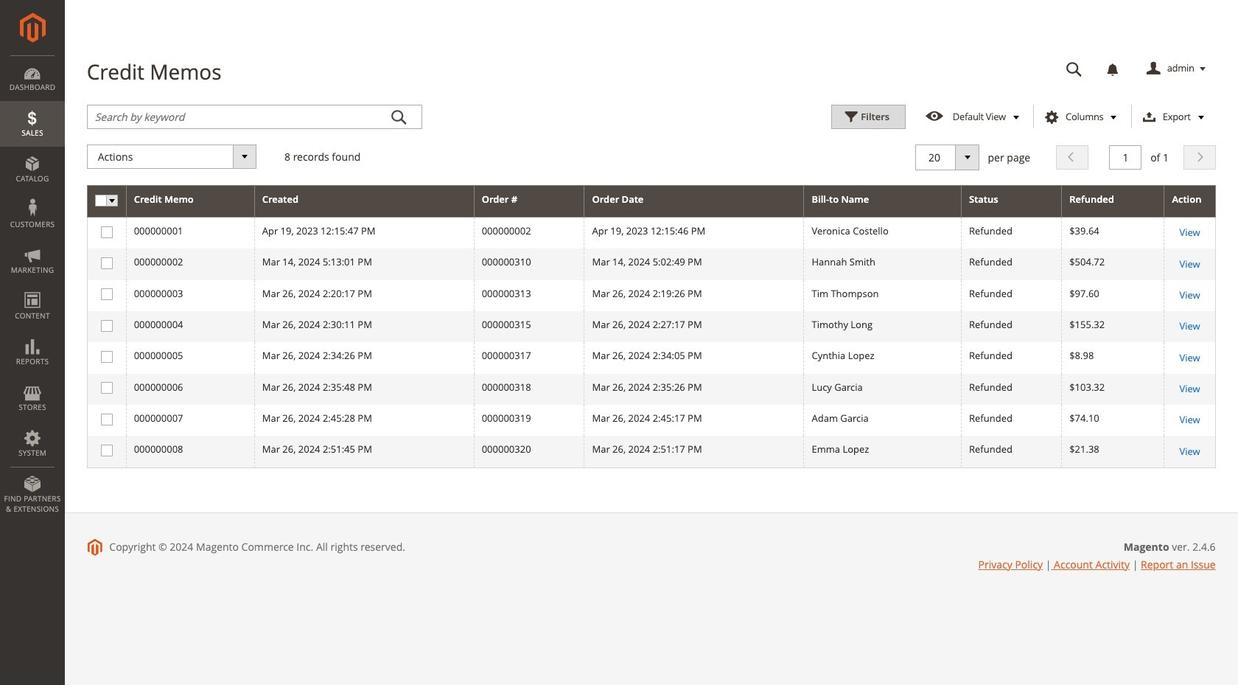 Task type: describe. For each thing, give the bounding box(es) containing it.
Search by keyword text field
[[87, 104, 422, 129]]



Task type: vqa. For each thing, say whether or not it's contained in the screenshot.
'tab list'
no



Task type: locate. For each thing, give the bounding box(es) containing it.
magento admin panel image
[[20, 13, 45, 43]]

None text field
[[1056, 56, 1093, 82]]

None text field
[[928, 149, 972, 165]]

None checkbox
[[101, 226, 110, 236], [101, 289, 110, 298], [101, 320, 110, 329], [101, 414, 110, 423], [101, 226, 110, 236], [101, 289, 110, 298], [101, 320, 110, 329], [101, 414, 110, 423]]

menu bar
[[0, 55, 65, 521]]

None checkbox
[[101, 257, 110, 267], [101, 351, 110, 361], [101, 382, 110, 392], [101, 445, 110, 454], [101, 257, 110, 267], [101, 351, 110, 361], [101, 382, 110, 392], [101, 445, 110, 454]]

None number field
[[1110, 145, 1143, 169]]



